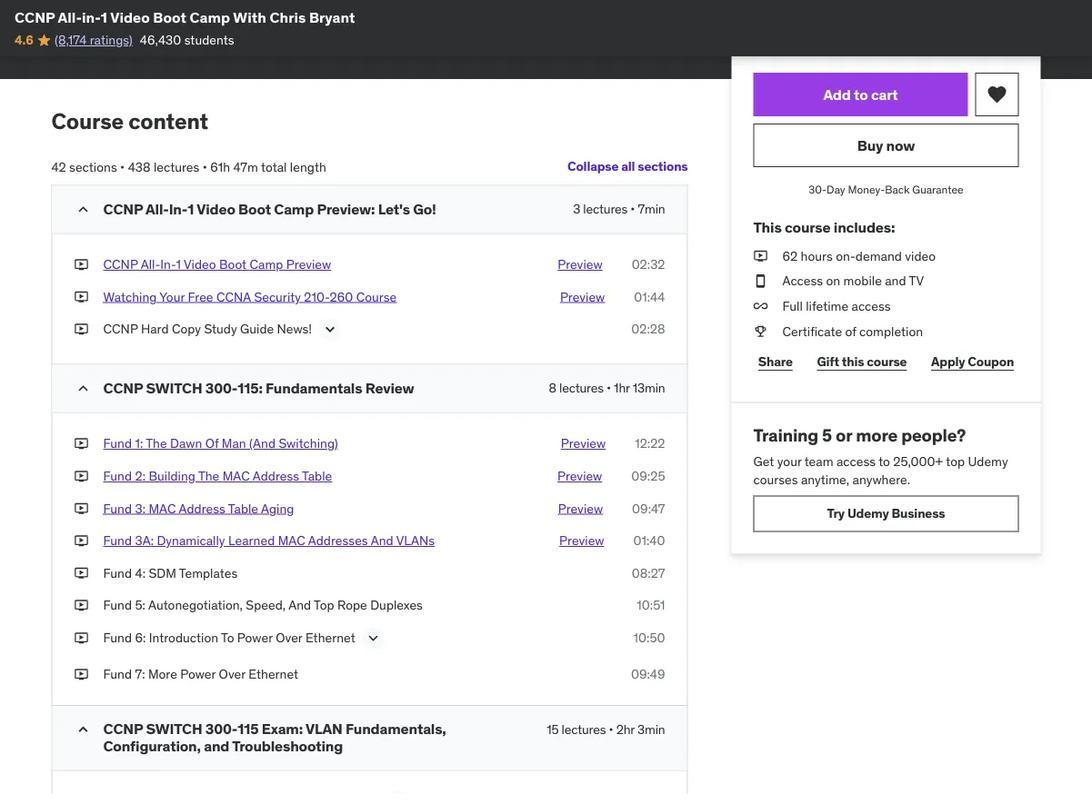 Task type: locate. For each thing, give the bounding box(es) containing it.
video
[[110, 8, 150, 26], [197, 200, 235, 218], [184, 257, 216, 273]]

1 vertical spatial and
[[288, 598, 311, 614]]

2 vertical spatial mac
[[278, 533, 305, 549]]

this right at
[[850, 41, 871, 57]]

ethernet up exam:
[[249, 666, 298, 683]]

created by chris bryant
[[51, 0, 185, 16]]

boot inside button
[[219, 257, 247, 273]]

in- down 42 sections • 438 lectures • 61h 47m total length
[[169, 200, 188, 218]]

power
[[237, 630, 273, 646], [180, 666, 216, 683]]

lectures right 8 at the right of the page
[[559, 380, 604, 397]]

vlans
[[396, 533, 435, 549]]

lectures down collapse on the right
[[583, 201, 628, 217]]

boot up ccna
[[219, 257, 247, 273]]

1 horizontal spatial udemy
[[968, 454, 1008, 470]]

2 fund from the top
[[103, 468, 132, 485]]

udemy right "try"
[[848, 506, 889, 522]]

0 horizontal spatial power
[[180, 666, 216, 683]]

1 vertical spatial switch
[[146, 720, 202, 739]]

0 horizontal spatial over
[[219, 666, 246, 683]]

1 english from the left
[[229, 25, 271, 42]]

2 vertical spatial all-
[[141, 257, 160, 273]]

preview down 8 lectures • 1hr 13min
[[561, 436, 606, 452]]

3 for 3 lectures • 7min
[[573, 201, 580, 217]]

115:
[[238, 379, 263, 398]]

video inside button
[[184, 257, 216, 273]]

the down of
[[198, 468, 219, 485]]

small image
[[74, 201, 92, 219], [74, 721, 92, 739]]

ccnp down 7:
[[103, 720, 143, 739]]

0 vertical spatial power
[[237, 630, 273, 646]]

ccnp up 4.6
[[15, 8, 55, 26]]

1 vertical spatial ethernet
[[249, 666, 298, 683]]

gift this course link
[[812, 344, 912, 381]]

camp down the length at the top of the page
[[274, 200, 314, 218]]

camp up security
[[250, 257, 283, 273]]

1 up your
[[176, 257, 181, 273]]

and left 115 at the left bottom
[[204, 738, 229, 756]]

1 vertical spatial 300-
[[205, 720, 238, 739]]

1 horizontal spatial course
[[867, 354, 907, 370]]

2 vertical spatial 1
[[176, 257, 181, 273]]

0 vertical spatial table
[[302, 468, 332, 485]]

1 vertical spatial video
[[197, 200, 235, 218]]

total
[[261, 158, 287, 175]]

•
[[120, 158, 125, 175], [203, 158, 207, 175], [631, 201, 635, 217], [607, 380, 611, 397], [609, 722, 613, 738]]

15
[[547, 722, 559, 738]]

1 horizontal spatial and
[[885, 273, 906, 289]]

show lecture description image
[[321, 321, 339, 339]]

3 lectures • 7min
[[573, 201, 665, 217]]

02:28
[[631, 321, 665, 338]]

5 fund from the top
[[103, 565, 132, 582]]

course inside watching your free ccna security 210-260 course button
[[356, 289, 397, 305]]

ccnp up "watching"
[[103, 257, 138, 273]]

all- for ccnp all-in-1 video boot camp preview
[[141, 257, 160, 273]]

fund for fund 3a:  dynamically learned mac addresses and vlans
[[103, 533, 132, 549]]

1 vertical spatial 1
[[188, 200, 194, 218]]

1 horizontal spatial course
[[356, 289, 397, 305]]

english right course language icon
[[229, 25, 271, 42]]

8 fund from the top
[[103, 666, 132, 683]]

1 horizontal spatial power
[[237, 630, 273, 646]]

all- for ccnp all-in-1 video boot camp with chris bryant
[[58, 8, 82, 26]]

try
[[827, 506, 845, 522]]

preview left 01:40 on the bottom
[[559, 533, 604, 549]]

rope
[[337, 598, 367, 614]]

0 vertical spatial address
[[253, 468, 299, 485]]

days
[[782, 41, 810, 57]]

and left the "top"
[[288, 598, 311, 614]]

2:
[[135, 468, 146, 485]]

1 fund from the top
[[103, 436, 132, 452]]

2 vertical spatial video
[[184, 257, 216, 273]]

cart
[[871, 85, 898, 104]]

1 horizontal spatial ethernet
[[306, 630, 355, 646]]

0 horizontal spatial 1
[[101, 8, 107, 26]]

all- up (8,174
[[58, 8, 82, 26]]

preview left 09:47
[[558, 501, 603, 517]]

ccnp for ccnp switch 300-115:  fundamentals review
[[103, 379, 143, 398]]

the right 1:
[[146, 436, 167, 452]]

fund for fund 6: introduction to power over ethernet
[[103, 630, 132, 646]]

chris right with
[[270, 8, 306, 26]]

2 english from the left
[[308, 25, 350, 42]]

ethernet down the "top"
[[306, 630, 355, 646]]

0 horizontal spatial 3
[[573, 201, 580, 217]]

09:49
[[631, 666, 665, 683]]

0 horizontal spatial table
[[228, 501, 258, 517]]

business
[[892, 506, 945, 522]]

0 vertical spatial and
[[371, 533, 393, 549]]

bryant
[[148, 0, 185, 16], [309, 8, 355, 26]]

0 horizontal spatial the
[[146, 436, 167, 452]]

switch up dawn
[[146, 379, 202, 398]]

1 vertical spatial to
[[879, 454, 890, 470]]

boot down total on the left of the page
[[238, 200, 271, 218]]

7 fund from the top
[[103, 630, 132, 646]]

1 for ccnp all-in-1 video boot camp preview
[[176, 257, 181, 273]]

• left 1hr on the top of page
[[607, 380, 611, 397]]

top
[[946, 454, 965, 470]]

1 vertical spatial 3
[[573, 201, 580, 217]]

learned
[[228, 533, 275, 549]]

all- for ccnp all-in-1 video boot camp preview:  let's go!
[[146, 200, 169, 218]]

6 fund from the top
[[103, 598, 132, 614]]

access down "mobile"
[[852, 298, 891, 314]]

1 small image from the top
[[74, 201, 92, 219]]

wishlist image
[[986, 84, 1008, 106]]

small image for ccnp all-in-1 video boot camp preview:  let's go!
[[74, 201, 92, 219]]

1 inside button
[[176, 257, 181, 273]]

0 horizontal spatial and
[[204, 738, 229, 756]]

1 horizontal spatial english
[[308, 25, 350, 42]]

0 horizontal spatial course
[[785, 218, 831, 237]]

15 lectures • 2hr 3min
[[547, 722, 665, 738]]

1 vertical spatial all-
[[146, 200, 169, 218]]

to up anywhere.
[[879, 454, 890, 470]]

ccnp down "watching"
[[103, 321, 138, 338]]

fund left 3a:
[[103, 533, 132, 549]]

0 vertical spatial camp
[[190, 8, 230, 26]]

bryant up 8/2018
[[148, 0, 185, 16]]

1 vertical spatial small image
[[74, 721, 92, 739]]

in-
[[169, 200, 188, 218], [160, 257, 176, 273]]

over down fund 6: introduction to power over ethernet
[[219, 666, 246, 683]]

course
[[51, 107, 124, 134], [356, 289, 397, 305]]

preview left "01:44" on the top of the page
[[560, 289, 605, 305]]

created
[[51, 0, 97, 16]]

1 vertical spatial and
[[204, 738, 229, 756]]

0 vertical spatial this
[[850, 41, 871, 57]]

1 horizontal spatial mac
[[222, 468, 250, 485]]

0 vertical spatial and
[[885, 273, 906, 289]]

fund 6: introduction to power over ethernet
[[103, 630, 355, 646]]

by
[[100, 0, 113, 16]]

course up the 42
[[51, 107, 124, 134]]

ccnp all-in-1 video boot camp preview
[[103, 257, 331, 273]]

mac down aging
[[278, 533, 305, 549]]

ccnp all-in-1 video boot camp with chris bryant
[[15, 8, 355, 26]]

add
[[823, 85, 851, 104]]

all- down 438
[[146, 200, 169, 218]]

your
[[159, 289, 185, 305]]

• for ccnp switch 300-115 exam: vlan fundamentals, configuration, and troubleshooting
[[609, 722, 613, 738]]

0 vertical spatial udemy
[[968, 454, 1008, 470]]

on-
[[836, 248, 856, 264]]

fund 2: building the mac address table
[[103, 468, 332, 485]]

0 horizontal spatial sections
[[69, 158, 117, 175]]

fund left 1:
[[103, 436, 132, 452]]

1 down 42 sections • 438 lectures • 61h 47m total length
[[188, 200, 194, 218]]

bryant right closed captions image at the top left of the page
[[309, 8, 355, 26]]

1 switch from the top
[[146, 379, 202, 398]]

0 horizontal spatial udemy
[[848, 506, 889, 522]]

ccnp for ccnp hard copy study guide news!
[[103, 321, 138, 338]]

1 vertical spatial course
[[356, 289, 397, 305]]

table up learned
[[228, 501, 258, 517]]

2 vertical spatial boot
[[219, 257, 247, 273]]

1 vertical spatial camp
[[274, 200, 314, 218]]

fund 3a:  dynamically learned mac addresses and vlans
[[103, 533, 435, 549]]

0 horizontal spatial ethernet
[[249, 666, 298, 683]]

access
[[852, 298, 891, 314], [837, 454, 876, 470]]

0 horizontal spatial to
[[854, 85, 868, 104]]

sections right all
[[638, 158, 688, 175]]

in- for ccnp all-in-1 video boot camp preview:  let's go!
[[169, 200, 188, 218]]

1 horizontal spatial sections
[[638, 158, 688, 175]]

1 vertical spatial this
[[842, 354, 864, 370]]

access down or
[[837, 454, 876, 470]]

12:22
[[635, 436, 665, 452]]

01:44
[[634, 289, 665, 305]]

and left tv
[[885, 273, 906, 289]]

hours
[[801, 248, 833, 264]]

ccnp inside ccnp switch 300-115 exam: vlan fundamentals, configuration, and troubleshooting
[[103, 720, 143, 739]]

xsmall image left 3:
[[74, 500, 89, 518]]

templates
[[179, 565, 238, 582]]

3 down collapse on the right
[[573, 201, 580, 217]]

news!
[[277, 321, 312, 338]]

2 300- from the top
[[205, 720, 238, 739]]

xsmall image left '2:'
[[74, 468, 89, 486]]

xsmall image
[[51, 27, 66, 41], [74, 256, 89, 274], [754, 273, 768, 290], [754, 298, 768, 315], [74, 321, 89, 339], [754, 323, 768, 341], [74, 533, 89, 550], [74, 597, 89, 615], [74, 630, 89, 647], [74, 666, 89, 684]]

3min
[[638, 722, 665, 738]]

xsmall image left "watching"
[[74, 288, 89, 306]]

2 switch from the top
[[146, 720, 202, 739]]

lectures right 15
[[562, 722, 606, 738]]

0 vertical spatial ethernet
[[306, 630, 355, 646]]

camp for preview
[[250, 257, 283, 273]]

1 vertical spatial boot
[[238, 200, 271, 218]]

camp for preview:
[[274, 200, 314, 218]]

in- inside button
[[160, 257, 176, 273]]

guarantee
[[913, 182, 964, 196]]

english for english
[[229, 25, 271, 42]]

chris right by
[[116, 0, 145, 16]]

• left the "7min"
[[631, 201, 635, 217]]

0 horizontal spatial english
[[229, 25, 271, 42]]

0 vertical spatial 3
[[772, 41, 779, 57]]

300- down fund 7:  more power over ethernet on the left of the page
[[205, 720, 238, 739]]

ccnp switch 300-115:  fundamentals review
[[103, 379, 414, 398]]

vlan
[[306, 720, 343, 739]]

1 up ratings)
[[101, 8, 107, 26]]

1
[[101, 8, 107, 26], [188, 200, 194, 218], [176, 257, 181, 273]]

fund left '2:'
[[103, 468, 132, 485]]

fund left 5:
[[103, 598, 132, 614]]

fund left 3:
[[103, 501, 132, 517]]

now
[[886, 136, 915, 155]]

300- inside ccnp switch 300-115 exam: vlan fundamentals, configuration, and troubleshooting
[[205, 720, 238, 739]]

to left cart
[[854, 85, 868, 104]]

copy
[[172, 321, 201, 338]]

in-
[[82, 8, 101, 26]]

fund for fund 5:  autonegotiation, speed, and top rope duplexes
[[103, 598, 132, 614]]

xsmall image for fund 1:  the dawn of man (and switching)
[[74, 435, 89, 453]]

course down completion
[[867, 354, 907, 370]]

add to cart button
[[754, 73, 968, 116]]

switching)
[[279, 436, 338, 452]]

2 small image from the top
[[74, 721, 92, 739]]

1 vertical spatial over
[[219, 666, 246, 683]]

fund for fund 7:  more power over ethernet
[[103, 666, 132, 683]]

team
[[805, 454, 834, 470]]

0 vertical spatial in-
[[169, 200, 188, 218]]

video for with
[[110, 8, 150, 26]]

sections right the 42
[[69, 158, 117, 175]]

preview for 02:32
[[558, 257, 603, 273]]

2 vertical spatial camp
[[250, 257, 283, 273]]

boot
[[153, 8, 186, 26], [238, 200, 271, 218], [219, 257, 247, 273]]

preview down 3 lectures • 7min
[[558, 257, 603, 273]]

5:
[[135, 598, 145, 614]]

power right to
[[237, 630, 273, 646]]

preview left the "09:25"
[[557, 468, 602, 485]]

xsmall image for fund 3:  mac address table aging
[[74, 500, 89, 518]]

address up aging
[[253, 468, 299, 485]]

watching your free ccna security 210-260 course
[[103, 289, 397, 305]]

aging
[[261, 501, 294, 517]]

in- for ccnp all-in-1 video boot camp preview
[[160, 257, 176, 273]]

1 vertical spatial access
[[837, 454, 876, 470]]

1 horizontal spatial bryant
[[309, 8, 355, 26]]

configuration,
[[103, 738, 201, 756]]

preview for 09:25
[[557, 468, 602, 485]]

0 horizontal spatial mac
[[149, 501, 176, 517]]

0 vertical spatial switch
[[146, 379, 202, 398]]

2 horizontal spatial 1
[[188, 200, 194, 218]]

3a:
[[135, 533, 154, 549]]

3 fund from the top
[[103, 501, 132, 517]]

4 fund from the top
[[103, 533, 132, 549]]

xsmall image
[[754, 247, 768, 265], [74, 288, 89, 306], [74, 435, 89, 453], [74, 468, 89, 486], [74, 500, 89, 518], [74, 565, 89, 583]]

address up the dynamically
[[179, 501, 225, 517]]

study
[[204, 321, 237, 338]]

xsmall image left 4:
[[74, 565, 89, 583]]

0 horizontal spatial bryant
[[148, 0, 185, 16]]

switch inside ccnp switch 300-115 exam: vlan fundamentals, configuration, and troubleshooting
[[146, 720, 202, 739]]

fund for fund 4: sdm templates
[[103, 565, 132, 582]]

camp
[[190, 8, 230, 26], [274, 200, 314, 218], [250, 257, 283, 273]]

watching
[[103, 289, 157, 305]]

security
[[254, 289, 301, 305]]

fund left 7:
[[103, 666, 132, 683]]

0 vertical spatial to
[[854, 85, 868, 104]]

0 vertical spatial the
[[146, 436, 167, 452]]

1 horizontal spatial 1
[[176, 257, 181, 273]]

0 vertical spatial mac
[[222, 468, 250, 485]]

power right more at the left bottom
[[180, 666, 216, 683]]

• for ccnp all-in-1 video boot camp preview:  let's go!
[[631, 201, 635, 217]]

1 vertical spatial the
[[198, 468, 219, 485]]

introduction
[[149, 630, 218, 646]]

course right 260
[[356, 289, 397, 305]]

at
[[835, 41, 847, 57]]

all- inside button
[[141, 257, 160, 273]]

collapse all sections
[[568, 158, 688, 175]]

2 horizontal spatial mac
[[278, 533, 305, 549]]

chris bryant link
[[116, 0, 185, 16]]

in- up your
[[160, 257, 176, 273]]

1 sections from the left
[[638, 158, 688, 175]]

content
[[128, 107, 208, 134]]

1 horizontal spatial over
[[276, 630, 302, 646]]

coupon
[[968, 354, 1014, 370]]

0 vertical spatial all-
[[58, 8, 82, 26]]

chris
[[116, 0, 145, 16], [270, 8, 306, 26]]

1 vertical spatial power
[[180, 666, 216, 683]]

this right gift
[[842, 354, 864, 370]]

0 vertical spatial course
[[51, 107, 124, 134]]

table down switching)
[[302, 468, 332, 485]]

xsmall image down small image
[[74, 435, 89, 453]]

0 vertical spatial 1
[[101, 8, 107, 26]]

0 vertical spatial video
[[110, 8, 150, 26]]

english right closed captions image at the top left of the page
[[308, 25, 350, 42]]

over down speed, in the left of the page
[[276, 630, 302, 646]]

300- up fund 1:  the dawn of man (and switching)
[[205, 379, 238, 398]]

ccnp down 438
[[103, 200, 143, 218]]

ratings)
[[90, 32, 133, 48]]

1 vertical spatial address
[[179, 501, 225, 517]]

preview up 210-
[[286, 257, 331, 273]]

camp for with
[[190, 8, 230, 26]]

course language image
[[207, 27, 222, 41]]

certificate of completion
[[783, 323, 923, 340]]

1 vertical spatial in-
[[160, 257, 176, 273]]

lifetime
[[806, 298, 849, 314]]

guide
[[240, 321, 274, 338]]

ccnp inside button
[[103, 257, 138, 273]]

8 lectures • 1hr 13min
[[549, 380, 665, 397]]

certificate
[[783, 323, 842, 340]]

0 vertical spatial boot
[[153, 8, 186, 26]]

switch down more at the left bottom
[[146, 720, 202, 739]]

fund left 6:
[[103, 630, 132, 646]]

all- up "watching"
[[141, 257, 160, 273]]

fund left 4:
[[103, 565, 132, 582]]

fund 1:  the dawn of man (and switching)
[[103, 436, 338, 452]]

mac right 3:
[[149, 501, 176, 517]]

duplexes
[[370, 598, 423, 614]]

length
[[290, 158, 326, 175]]

ccnp
[[15, 8, 55, 26], [103, 200, 143, 218], [103, 257, 138, 273], [103, 321, 138, 338], [103, 379, 143, 398], [103, 720, 143, 739]]

fund 7:  more power over ethernet
[[103, 666, 298, 683]]

1 horizontal spatial to
[[879, 454, 890, 470]]

ccnp for ccnp all-in-1 video boot camp preview
[[103, 257, 138, 273]]

3 for 3 days left at this price!
[[772, 41, 779, 57]]

boot up 46,430
[[153, 8, 186, 26]]

course up hours
[[785, 218, 831, 237]]

ccnp right small image
[[103, 379, 143, 398]]

camp inside ccnp all-in-1 video boot camp preview button
[[250, 257, 283, 273]]

sections inside dropdown button
[[638, 158, 688, 175]]

fund
[[103, 436, 132, 452], [103, 468, 132, 485], [103, 501, 132, 517], [103, 533, 132, 549], [103, 565, 132, 582], [103, 598, 132, 614], [103, 630, 132, 646], [103, 666, 132, 683]]

0 horizontal spatial chris
[[116, 0, 145, 16]]

1 for ccnp all-in-1 video boot camp preview:  let's go!
[[188, 200, 194, 218]]

and left "vlans"
[[371, 533, 393, 549]]

1 horizontal spatial address
[[253, 468, 299, 485]]

fund 2: building the mac address table button
[[103, 468, 332, 486]]

mac down man
[[222, 468, 250, 485]]

1 vertical spatial udemy
[[848, 506, 889, 522]]

udemy right "top"
[[968, 454, 1008, 470]]

last
[[73, 25, 98, 42]]

• left 2hr
[[609, 722, 613, 738]]

1 vertical spatial mac
[[149, 501, 176, 517]]

1 300- from the top
[[205, 379, 238, 398]]

switch for 115
[[146, 720, 202, 739]]

people?
[[901, 424, 966, 446]]

1 horizontal spatial 3
[[772, 41, 779, 57]]

camp up course language icon
[[190, 8, 230, 26]]

0 vertical spatial small image
[[74, 201, 92, 219]]

on
[[826, 273, 841, 289]]

mac for building
[[222, 468, 250, 485]]

3 right alarm "image"
[[772, 41, 779, 57]]

0 vertical spatial 300-
[[205, 379, 238, 398]]

1 horizontal spatial and
[[371, 533, 393, 549]]



Task type: describe. For each thing, give the bounding box(es) containing it.
dawn
[[170, 436, 202, 452]]

(8,174 ratings)
[[55, 32, 133, 48]]

share button
[[754, 344, 798, 381]]

dynamically
[[157, 533, 225, 549]]

buy now button
[[754, 124, 1019, 167]]

lectures right 438
[[154, 158, 200, 175]]

gift this course
[[817, 354, 907, 370]]

mac for dynamically
[[278, 533, 305, 549]]

training 5 or more people? get your team access to 25,000+ top udemy courses anytime, anywhere.
[[754, 424, 1008, 488]]

[auto], indonesian
[[353, 25, 456, 42]]

preview for 01:40
[[559, 533, 604, 549]]

exam:
[[262, 720, 303, 739]]

small image
[[74, 380, 92, 398]]

fund for fund 3:  mac address table aging
[[103, 501, 132, 517]]

all
[[621, 158, 635, 175]]

3 days left at this price!
[[772, 41, 906, 57]]

0 horizontal spatial address
[[179, 501, 225, 517]]

fund for fund 1:  the dawn of man (and switching)
[[103, 436, 132, 452]]

video for preview
[[184, 257, 216, 273]]

0 vertical spatial course
[[785, 218, 831, 237]]

includes:
[[834, 218, 895, 237]]

money-
[[848, 182, 885, 196]]

1hr
[[614, 380, 630, 397]]

udemy inside training 5 or more people? get your team access to 25,000+ top udemy courses anytime, anywhere.
[[968, 454, 1008, 470]]

ccnp for ccnp all-in-1 video boot camp preview:  let's go!
[[103, 200, 143, 218]]

courses
[[754, 471, 798, 488]]

preview for 01:44
[[560, 289, 605, 305]]

8
[[549, 380, 556, 397]]

1 horizontal spatial table
[[302, 468, 332, 485]]

speed,
[[246, 598, 286, 614]]

fundamentals,
[[346, 720, 446, 739]]

day
[[827, 182, 845, 196]]

6:
[[135, 630, 146, 646]]

2hr
[[616, 722, 635, 738]]

english for english [auto], indonesian [auto]
[[308, 25, 350, 42]]

free
[[188, 289, 213, 305]]

preview for 12:22
[[561, 436, 606, 452]]

full lifetime access
[[783, 298, 891, 314]]

260
[[330, 289, 353, 305]]

4:
[[135, 565, 146, 582]]

full
[[783, 298, 803, 314]]

this inside gift this course link
[[842, 354, 864, 370]]

fund 3a:  dynamically learned mac addresses and vlans button
[[103, 533, 435, 550]]

fund 3:  mac address table aging
[[103, 501, 294, 517]]

students
[[184, 32, 234, 48]]

xsmall image left "62"
[[754, 247, 768, 265]]

apply coupon
[[931, 354, 1014, 370]]

boot for preview
[[219, 257, 247, 273]]

more
[[148, 666, 177, 683]]

4.6
[[15, 32, 33, 48]]

gift
[[817, 354, 839, 370]]

course content
[[51, 107, 208, 134]]

or
[[836, 424, 852, 446]]

• for ccnp switch 300-115:  fundamentals review
[[607, 380, 611, 397]]

this
[[754, 218, 782, 237]]

access on mobile and tv
[[783, 273, 924, 289]]

video for preview:
[[197, 200, 235, 218]]

of
[[845, 323, 856, 340]]

and inside button
[[371, 533, 393, 549]]

ccnp for ccnp all-in-1 video boot camp with chris bryant
[[15, 8, 55, 26]]

boot for with
[[153, 8, 186, 26]]

1 vertical spatial table
[[228, 501, 258, 517]]

13min
[[633, 380, 665, 397]]

preview for 09:47
[[558, 501, 603, 517]]

lectures for ccnp switch 300-115:  fundamentals review
[[559, 380, 604, 397]]

preview:
[[317, 200, 375, 218]]

last updated 8/2018
[[73, 25, 193, 42]]

2 sections from the left
[[69, 158, 117, 175]]

hard
[[141, 321, 169, 338]]

closed captions image
[[286, 26, 300, 41]]

0 vertical spatial over
[[276, 630, 302, 646]]

boot for preview:
[[238, 200, 271, 218]]

1 vertical spatial course
[[867, 354, 907, 370]]

fund 1:  the dawn of man (and switching) button
[[103, 435, 338, 453]]

1 horizontal spatial the
[[198, 468, 219, 485]]

updated
[[101, 25, 148, 42]]

xsmall image for fund 2: building the mac address table
[[74, 468, 89, 486]]

access inside training 5 or more people? get your team access to 25,000+ top udemy courses anytime, anywhere.
[[837, 454, 876, 470]]

small image for ccnp switch 300-115 exam: vlan fundamentals, configuration, and troubleshooting
[[74, 721, 92, 739]]

ccna
[[216, 289, 251, 305]]

collapse all sections button
[[568, 149, 688, 185]]

let's
[[378, 200, 410, 218]]

udemy inside try udemy business link
[[848, 506, 889, 522]]

video
[[905, 248, 936, 264]]

to inside training 5 or more people? get your team access to 25,000+ top udemy courses anytime, anywhere.
[[879, 454, 890, 470]]

left
[[814, 41, 832, 57]]

switch for 115:
[[146, 379, 202, 398]]

ccnp all-in-1 video boot camp preview:  let's go!
[[103, 200, 436, 218]]

• left 438
[[120, 158, 125, 175]]

mobile
[[844, 273, 882, 289]]

ccnp for ccnp switch 300-115 exam: vlan fundamentals, configuration, and troubleshooting
[[103, 720, 143, 739]]

46,430 students
[[140, 32, 234, 48]]

1 horizontal spatial chris
[[270, 8, 306, 26]]

• left 61h 47m at the left top
[[203, 158, 207, 175]]

ccnp hard copy study guide news!
[[103, 321, 312, 338]]

ccnp switch 300-115 exam: vlan fundamentals, configuration, and troubleshooting
[[103, 720, 446, 756]]

tv
[[909, 273, 924, 289]]

back
[[885, 182, 910, 196]]

lectures for ccnp switch 300-115 exam: vlan fundamentals, configuration, and troubleshooting
[[562, 722, 606, 738]]

try udemy business link
[[754, 496, 1019, 532]]

0 horizontal spatial and
[[288, 598, 311, 614]]

62 hours on-demand video
[[783, 248, 936, 264]]

buy now
[[857, 136, 915, 155]]

30-
[[809, 182, 827, 196]]

man
[[222, 436, 246, 452]]

top
[[314, 598, 334, 614]]

xsmall image for watching your free ccna security 210-260 course
[[74, 288, 89, 306]]

02:32
[[632, 257, 665, 273]]

lectures for ccnp all-in-1 video boot camp preview:  let's go!
[[583, 201, 628, 217]]

08:27
[[632, 565, 665, 582]]

of
[[205, 436, 219, 452]]

access
[[783, 273, 823, 289]]

300- for 115
[[205, 720, 238, 739]]

alarm image
[[754, 41, 768, 56]]

115
[[238, 720, 259, 739]]

0 horizontal spatial course
[[51, 107, 124, 134]]

fund 3:  mac address table aging button
[[103, 500, 294, 518]]

fund for fund 2: building the mac address table
[[103, 468, 132, 485]]

3:
[[135, 501, 146, 517]]

addresses
[[308, 533, 368, 549]]

300- for 115:
[[205, 379, 238, 398]]

[auto]
[[459, 25, 493, 42]]

with
[[233, 8, 266, 26]]

0 vertical spatial access
[[852, 298, 891, 314]]

preview inside button
[[286, 257, 331, 273]]

your
[[777, 454, 802, 470]]

to inside button
[[854, 85, 868, 104]]

1 for ccnp all-in-1 video boot camp with chris bryant
[[101, 8, 107, 26]]

apply
[[931, 354, 965, 370]]

fund 4: sdm templates
[[103, 565, 238, 582]]

watching your free ccna security 210-260 course button
[[103, 288, 397, 306]]

demand
[[856, 248, 902, 264]]

7:
[[135, 666, 145, 683]]

show lecture description image
[[364, 630, 383, 648]]

add to cart
[[823, 85, 898, 104]]

and inside ccnp switch 300-115 exam: vlan fundamentals, configuration, and troubleshooting
[[204, 738, 229, 756]]



Task type: vqa. For each thing, say whether or not it's contained in the screenshot.
25,000+
yes



